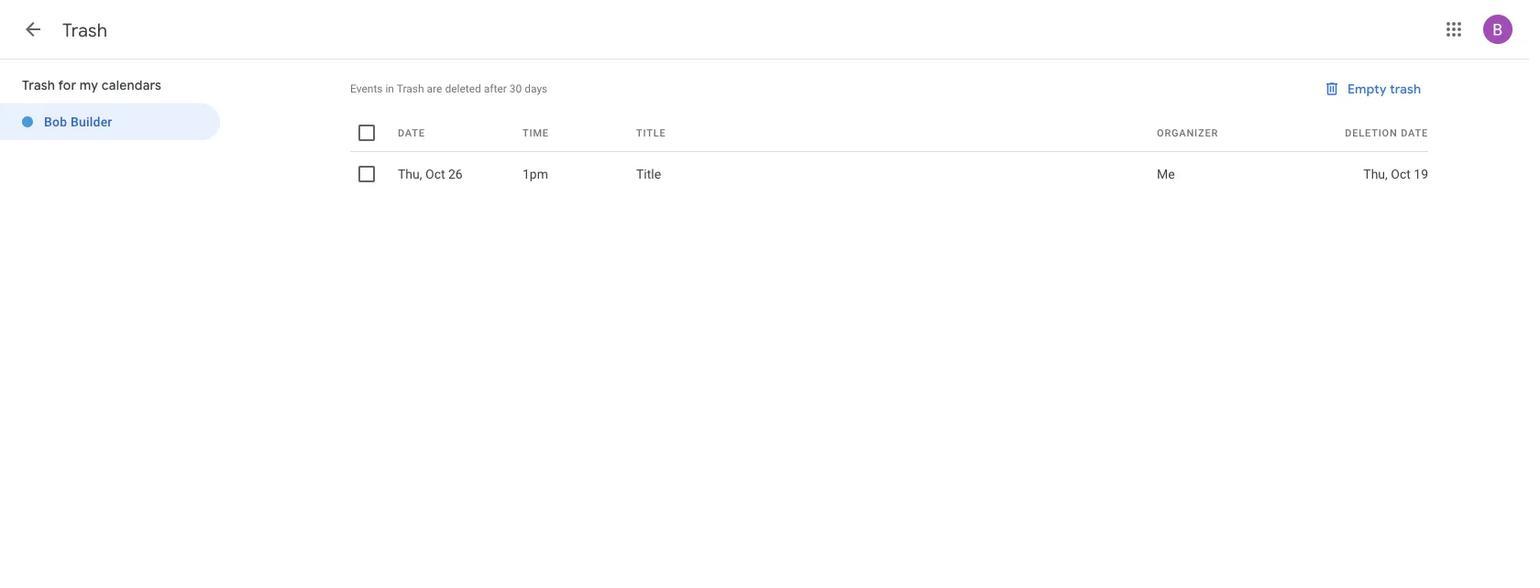 Task type: describe. For each thing, give the bounding box(es) containing it.
go back image
[[22, 18, 44, 40]]

deletion date
[[1345, 127, 1429, 139]]

date
[[398, 127, 425, 139]]

events in trash are deleted after 30 days
[[350, 83, 548, 95]]

thu , oct 26
[[398, 167, 463, 182]]

bob builder
[[44, 114, 112, 129]]

thu for thu , oct 26
[[398, 167, 420, 182]]

date
[[1401, 127, 1429, 139]]

trash for my calendars
[[22, 77, 162, 93]]

after
[[484, 83, 507, 95]]

me
[[1157, 167, 1175, 182]]

days
[[525, 83, 548, 95]]

26
[[448, 167, 463, 182]]

thu , oct 19
[[1364, 167, 1429, 182]]

trash for trash for my calendars
[[22, 77, 55, 93]]

in
[[386, 83, 394, 95]]

time
[[523, 127, 549, 139]]

bob builder link
[[0, 104, 220, 140]]

deletion
[[1345, 127, 1398, 139]]

for
[[58, 77, 76, 93]]



Task type: locate. For each thing, give the bounding box(es) containing it.
2 horizontal spatial trash
[[397, 83, 424, 95]]

1 thu from the left
[[398, 167, 420, 182]]

bob builder list item
[[0, 104, 220, 140]]

trash left for
[[22, 77, 55, 93]]

calendars
[[102, 77, 162, 93]]

builder
[[71, 114, 112, 129]]

1 oct from the left
[[425, 167, 445, 182]]

1 vertical spatial title
[[636, 167, 661, 182]]

oct for oct 26
[[425, 167, 445, 182]]

1 , from the left
[[420, 167, 422, 182]]

,
[[420, 167, 422, 182], [1386, 167, 1388, 182]]

thu for thu , oct 19
[[1364, 167, 1386, 182]]

trash right in
[[397, 83, 424, 95]]

thu
[[398, 167, 420, 182], [1364, 167, 1386, 182]]

0 horizontal spatial trash
[[22, 77, 55, 93]]

1 horizontal spatial oct
[[1391, 167, 1411, 182]]

2 , from the left
[[1386, 167, 1388, 182]]

oct left 19 at the top of page
[[1391, 167, 1411, 182]]

0 horizontal spatial thu
[[398, 167, 420, 182]]

title for 1pm
[[636, 167, 661, 182]]

1 horizontal spatial trash
[[62, 19, 107, 42]]

, for oct 26
[[420, 167, 422, 182]]

events
[[350, 83, 383, 95]]

0 vertical spatial title
[[636, 127, 666, 139]]

my
[[80, 77, 98, 93]]

are
[[427, 83, 442, 95]]

, left 19 at the top of page
[[1386, 167, 1388, 182]]

0 horizontal spatial ,
[[420, 167, 422, 182]]

trash
[[1390, 81, 1421, 97]]

bob
[[44, 114, 67, 129]]

title
[[636, 127, 666, 139], [636, 167, 661, 182]]

1pm
[[523, 167, 548, 182]]

1 horizontal spatial thu
[[1364, 167, 1386, 182]]

2 oct from the left
[[1391, 167, 1411, 182]]

2 thu from the left
[[1364, 167, 1386, 182]]

deleted
[[445, 83, 481, 95]]

0 horizontal spatial oct
[[425, 167, 445, 182]]

oct
[[425, 167, 445, 182], [1391, 167, 1411, 182]]

empty trash
[[1348, 81, 1421, 97]]

oct for oct 19
[[1391, 167, 1411, 182]]

19
[[1414, 167, 1429, 182]]

, left 26
[[420, 167, 422, 182]]

30
[[510, 83, 522, 95]]

oct left 26
[[425, 167, 445, 182]]

organizer
[[1157, 127, 1219, 139]]

trash right go back icon
[[62, 19, 107, 42]]

trash
[[62, 19, 107, 42], [22, 77, 55, 93], [397, 83, 424, 95]]

empty trash button
[[1316, 67, 1429, 111]]

trash for trash
[[62, 19, 107, 42]]

trash heading
[[62, 19, 107, 42]]

, for oct 19
[[1386, 167, 1388, 182]]

1 horizontal spatial ,
[[1386, 167, 1388, 182]]

2 title from the top
[[636, 167, 661, 182]]

thu down date
[[398, 167, 420, 182]]

title for time
[[636, 127, 666, 139]]

thu down deletion
[[1364, 167, 1386, 182]]

empty
[[1348, 81, 1387, 97]]

1 title from the top
[[636, 127, 666, 139]]



Task type: vqa. For each thing, say whether or not it's contained in the screenshot.
rightmost Oct
yes



